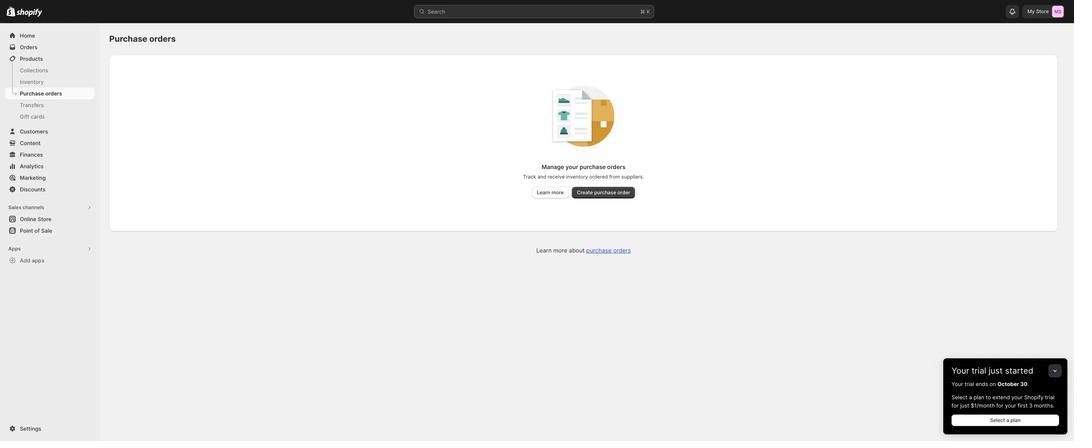 Task type: describe. For each thing, give the bounding box(es) containing it.
transfers link
[[5, 99, 94, 111]]

inventory
[[20, 79, 44, 85]]

october
[[998, 381, 1020, 388]]

more for learn more
[[552, 190, 564, 196]]

order
[[618, 190, 631, 196]]

orders link
[[5, 41, 94, 53]]

learn for learn more
[[537, 190, 551, 196]]

products
[[20, 55, 43, 62]]

apps button
[[5, 243, 94, 255]]

my store image
[[1053, 6, 1064, 17]]

a for select a plan to extend your shopify trial for just $1/month for your first 3 months.
[[970, 395, 973, 401]]

finances
[[20, 152, 43, 158]]

your inside manage your purchase orders track and receive inventory ordered from suppliers.
[[566, 164, 579, 171]]

started
[[1006, 366, 1034, 376]]

your trial just started button
[[944, 359, 1068, 376]]

ends
[[976, 381, 989, 388]]

select for select a plan to extend your shopify trial for just $1/month for your first 3 months.
[[952, 395, 968, 401]]

discounts link
[[5, 184, 94, 195]]

2 for from the left
[[997, 403, 1004, 409]]

to
[[986, 395, 992, 401]]

home link
[[5, 30, 94, 41]]

your for your trial just started
[[952, 366, 970, 376]]

k
[[647, 8, 651, 15]]

purchase inside create purchase order link
[[595, 190, 617, 196]]

purchase orders link
[[5, 88, 94, 99]]

collections link
[[5, 65, 94, 76]]

inventory
[[566, 174, 588, 180]]

inventory link
[[5, 76, 94, 88]]

1 vertical spatial your
[[1012, 395, 1023, 401]]

track
[[523, 174, 536, 180]]

learn for learn more about purchase orders
[[537, 247, 552, 254]]

suppliers.
[[622, 174, 644, 180]]

online
[[20, 216, 36, 223]]

a for select a plan
[[1007, 418, 1010, 424]]

1 horizontal spatial purchase orders
[[109, 34, 176, 44]]

point of sale
[[20, 228, 52, 234]]

online store
[[20, 216, 52, 223]]

1 vertical spatial purchase
[[20, 90, 44, 97]]

extend
[[993, 395, 1011, 401]]

create purchase order
[[577, 190, 631, 196]]

analytics
[[20, 163, 44, 170]]

gift
[[20, 113, 29, 120]]

store for online store
[[38, 216, 52, 223]]

on
[[990, 381, 997, 388]]

store for my store
[[1037, 8, 1049, 14]]

collections
[[20, 67, 48, 74]]

sales channels button
[[5, 202, 94, 214]]

my store
[[1028, 8, 1049, 14]]

2 vertical spatial purchase
[[587, 247, 612, 254]]

apps
[[32, 257, 44, 264]]

orders inside manage your purchase orders track and receive inventory ordered from suppliers.
[[608, 164, 626, 171]]

create
[[577, 190, 593, 196]]

select a plan link
[[952, 415, 1060, 427]]

add apps
[[20, 257, 44, 264]]

content link
[[5, 137, 94, 149]]

home
[[20, 32, 35, 39]]

online store link
[[5, 214, 94, 225]]

gift cards
[[20, 113, 45, 120]]

⌘
[[641, 8, 646, 15]]

online store button
[[0, 214, 99, 225]]

settings link
[[5, 423, 94, 435]]

select for select a plan
[[991, 418, 1006, 424]]

add
[[20, 257, 30, 264]]

trial inside select a plan to extend your shopify trial for just $1/month for your first 3 months.
[[1046, 395, 1055, 401]]

your trial just started element
[[944, 380, 1068, 435]]

of
[[34, 228, 40, 234]]

⌘ k
[[641, 8, 651, 15]]

discounts
[[20, 186, 46, 193]]

months.
[[1035, 403, 1055, 409]]

manage
[[542, 164, 564, 171]]

your for your trial ends on october 30 .
[[952, 381, 964, 388]]

2 vertical spatial your
[[1006, 403, 1017, 409]]

ordered
[[590, 174, 608, 180]]

products link
[[5, 53, 94, 65]]

apps
[[8, 246, 21, 252]]

point of sale link
[[5, 225, 94, 237]]

learn more about purchase orders
[[537, 247, 631, 254]]

customers link
[[5, 126, 94, 137]]

sale
[[41, 228, 52, 234]]



Task type: locate. For each thing, give the bounding box(es) containing it.
your up inventory
[[566, 164, 579, 171]]

settings
[[20, 426, 41, 433]]

a
[[970, 395, 973, 401], [1007, 418, 1010, 424]]

1 vertical spatial your
[[952, 381, 964, 388]]

shopify
[[1025, 395, 1044, 401]]

trial for just
[[972, 366, 987, 376]]

purchase
[[109, 34, 147, 44], [20, 90, 44, 97]]

add apps button
[[5, 255, 94, 267]]

and
[[538, 174, 547, 180]]

0 horizontal spatial select
[[952, 395, 968, 401]]

more for learn more about purchase orders
[[554, 247, 568, 254]]

learn inside learn more link
[[537, 190, 551, 196]]

marketing link
[[5, 172, 94, 184]]

my
[[1028, 8, 1035, 14]]

purchase
[[580, 164, 606, 171], [595, 190, 617, 196], [587, 247, 612, 254]]

purchase up ordered
[[580, 164, 606, 171]]

1 vertical spatial store
[[38, 216, 52, 223]]

plan for select a plan to extend your shopify trial for just $1/month for your first 3 months.
[[974, 395, 985, 401]]

trial left ends
[[965, 381, 975, 388]]

0 vertical spatial your
[[566, 164, 579, 171]]

your trial just started
[[952, 366, 1034, 376]]

point of sale button
[[0, 225, 99, 237]]

your inside dropdown button
[[952, 366, 970, 376]]

$1/month
[[971, 403, 995, 409]]

shopify image
[[17, 9, 42, 17]]

0 vertical spatial learn
[[537, 190, 551, 196]]

for down extend
[[997, 403, 1004, 409]]

0 vertical spatial more
[[552, 190, 564, 196]]

store right 'my'
[[1037, 8, 1049, 14]]

just inside select a plan to extend your shopify trial for just $1/month for your first 3 months.
[[961, 403, 970, 409]]

select a plan
[[991, 418, 1021, 424]]

from
[[610, 174, 620, 180]]

more left about at the right bottom of page
[[554, 247, 568, 254]]

search
[[428, 8, 446, 15]]

0 horizontal spatial purchase orders
[[20, 90, 62, 97]]

content
[[20, 140, 41, 147]]

point
[[20, 228, 33, 234]]

your
[[952, 366, 970, 376], [952, 381, 964, 388]]

orders
[[20, 44, 37, 51]]

trial for ends
[[965, 381, 975, 388]]

0 horizontal spatial a
[[970, 395, 973, 401]]

more down receive
[[552, 190, 564, 196]]

trial up ends
[[972, 366, 987, 376]]

1 for from the left
[[952, 403, 959, 409]]

0 horizontal spatial purchase
[[20, 90, 44, 97]]

your
[[566, 164, 579, 171], [1012, 395, 1023, 401], [1006, 403, 1017, 409]]

0 vertical spatial select
[[952, 395, 968, 401]]

1 vertical spatial purchase
[[595, 190, 617, 196]]

just left $1/month
[[961, 403, 970, 409]]

orders
[[149, 34, 176, 44], [45, 90, 62, 97], [608, 164, 626, 171], [614, 247, 631, 254]]

gift cards link
[[5, 111, 94, 123]]

0 vertical spatial purchase
[[109, 34, 147, 44]]

marketing
[[20, 175, 46, 181]]

1 horizontal spatial store
[[1037, 8, 1049, 14]]

for left $1/month
[[952, 403, 959, 409]]

1 vertical spatial more
[[554, 247, 568, 254]]

your up your trial ends on october 30 .
[[952, 366, 970, 376]]

your up first
[[1012, 395, 1023, 401]]

1 horizontal spatial just
[[989, 366, 1003, 376]]

plan up $1/month
[[974, 395, 985, 401]]

select
[[952, 395, 968, 401], [991, 418, 1006, 424]]

for
[[952, 403, 959, 409], [997, 403, 1004, 409]]

purchase right about at the right bottom of page
[[587, 247, 612, 254]]

0 vertical spatial plan
[[974, 395, 985, 401]]

0 vertical spatial store
[[1037, 8, 1049, 14]]

1 vertical spatial plan
[[1011, 418, 1021, 424]]

1 horizontal spatial purchase
[[109, 34, 147, 44]]

sales channels
[[8, 205, 44, 211]]

store up sale
[[38, 216, 52, 223]]

learn more
[[537, 190, 564, 196]]

a down select a plan to extend your shopify trial for just $1/month for your first 3 months.
[[1007, 418, 1010, 424]]

1 vertical spatial trial
[[965, 381, 975, 388]]

0 vertical spatial trial
[[972, 366, 987, 376]]

purchase orders
[[109, 34, 176, 44], [20, 90, 62, 97]]

transfers
[[20, 102, 44, 108]]

0 horizontal spatial just
[[961, 403, 970, 409]]

your trial ends on october 30 .
[[952, 381, 1030, 388]]

2 vertical spatial trial
[[1046, 395, 1055, 401]]

select inside select a plan to extend your shopify trial for just $1/month for your first 3 months.
[[952, 395, 968, 401]]

1 horizontal spatial select
[[991, 418, 1006, 424]]

trial
[[972, 366, 987, 376], [965, 381, 975, 388], [1046, 395, 1055, 401]]

1 vertical spatial learn
[[537, 247, 552, 254]]

cards
[[31, 113, 45, 120]]

0 vertical spatial purchase
[[580, 164, 606, 171]]

select down select a plan to extend your shopify trial for just $1/month for your first 3 months.
[[991, 418, 1006, 424]]

trial up 'months.' at the right bottom of page
[[1046, 395, 1055, 401]]

1 your from the top
[[952, 366, 970, 376]]

30
[[1021, 381, 1028, 388]]

plan for select a plan
[[1011, 418, 1021, 424]]

about
[[569, 247, 585, 254]]

learn left about at the right bottom of page
[[537, 247, 552, 254]]

trial inside dropdown button
[[972, 366, 987, 376]]

purchase inside manage your purchase orders track and receive inventory ordered from suppliers.
[[580, 164, 606, 171]]

0 vertical spatial purchase orders
[[109, 34, 176, 44]]

learn down and on the top of page
[[537, 190, 551, 196]]

select a plan to extend your shopify trial for just $1/month for your first 3 months.
[[952, 395, 1055, 409]]

finances link
[[5, 149, 94, 161]]

1 vertical spatial select
[[991, 418, 1006, 424]]

plan down first
[[1011, 418, 1021, 424]]

more
[[552, 190, 564, 196], [554, 247, 568, 254]]

0 horizontal spatial store
[[38, 216, 52, 223]]

create purchase order link
[[572, 187, 636, 199]]

shopify image
[[7, 7, 15, 17]]

a inside select a plan to extend your shopify trial for just $1/month for your first 3 months.
[[970, 395, 973, 401]]

channels
[[23, 205, 44, 211]]

1 horizontal spatial for
[[997, 403, 1004, 409]]

0 horizontal spatial for
[[952, 403, 959, 409]]

first
[[1018, 403, 1028, 409]]

0 vertical spatial just
[[989, 366, 1003, 376]]

store
[[1037, 8, 1049, 14], [38, 216, 52, 223]]

learn more link
[[532, 187, 569, 199]]

1 vertical spatial a
[[1007, 418, 1010, 424]]

your left first
[[1006, 403, 1017, 409]]

0 vertical spatial your
[[952, 366, 970, 376]]

0 horizontal spatial plan
[[974, 395, 985, 401]]

2 your from the top
[[952, 381, 964, 388]]

purchase orders link
[[587, 247, 631, 254]]

just
[[989, 366, 1003, 376], [961, 403, 970, 409]]

1 horizontal spatial a
[[1007, 418, 1010, 424]]

1 horizontal spatial plan
[[1011, 418, 1021, 424]]

1 vertical spatial just
[[961, 403, 970, 409]]

manage your purchase orders track and receive inventory ordered from suppliers.
[[523, 164, 644, 180]]

just up on
[[989, 366, 1003, 376]]

1 vertical spatial purchase orders
[[20, 90, 62, 97]]

analytics link
[[5, 161, 94, 172]]

0 vertical spatial a
[[970, 395, 973, 401]]

select left to on the bottom of page
[[952, 395, 968, 401]]

a up $1/month
[[970, 395, 973, 401]]

.
[[1028, 381, 1030, 388]]

just inside the your trial just started dropdown button
[[989, 366, 1003, 376]]

customers
[[20, 128, 48, 135]]

store inside button
[[38, 216, 52, 223]]

plan inside select a plan to extend your shopify trial for just $1/month for your first 3 months.
[[974, 395, 985, 401]]

purchase down ordered
[[595, 190, 617, 196]]

3
[[1030, 403, 1033, 409]]

sales
[[8, 205, 21, 211]]

receive
[[548, 174, 565, 180]]

your left ends
[[952, 381, 964, 388]]



Task type: vqa. For each thing, say whether or not it's contained in the screenshot.
Search
yes



